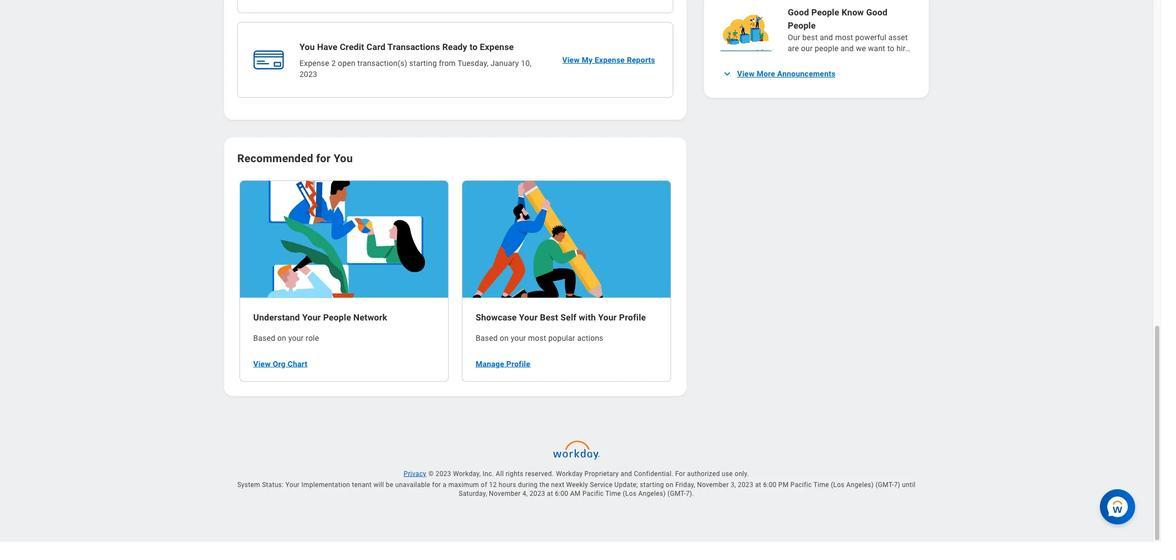 Task type: describe. For each thing, give the bounding box(es) containing it.
on for understand
[[277, 335, 286, 344]]

7).
[[686, 491, 694, 498]]

chevron down small image
[[722, 69, 733, 80]]

role
[[306, 335, 319, 344]]

view org chart
[[253, 360, 307, 369]]

…
[[905, 44, 911, 53]]

transactions
[[388, 42, 440, 52]]

more
[[757, 70, 775, 79]]

0 horizontal spatial 6:00
[[555, 491, 568, 498]]

only.
[[735, 471, 749, 479]]

the
[[540, 482, 549, 490]]

most inside the recommended for you list
[[528, 335, 546, 344]]

2023 up a
[[436, 471, 451, 479]]

view my expense reports
[[562, 56, 655, 65]]

manage
[[476, 360, 504, 369]]

privacy
[[404, 471, 426, 479]]

view for understand your people network
[[253, 360, 271, 369]]

are
[[788, 44, 799, 53]]

0 vertical spatial people
[[811, 7, 839, 18]]

rights
[[506, 471, 524, 479]]

have
[[317, 42, 338, 52]]

reserved.
[[525, 471, 554, 479]]

showcase
[[476, 313, 517, 324]]

12
[[489, 482, 497, 490]]

recommended
[[237, 152, 313, 165]]

3,
[[731, 482, 736, 490]]

based for showcase your best self with your profile
[[476, 335, 498, 344]]

view org chart button
[[249, 354, 312, 376]]

1 horizontal spatial time
[[814, 482, 829, 490]]

open
[[338, 59, 356, 68]]

people inside the recommended for you list
[[323, 313, 351, 324]]

for
[[675, 471, 685, 479]]

expense inside "expense 2 open transaction(s) starting from tuesday, january 10, 2023"
[[300, 59, 329, 68]]

1 horizontal spatial (gmt-
[[876, 482, 894, 490]]

best
[[803, 33, 818, 42]]

org
[[273, 360, 286, 369]]

implementation
[[301, 482, 350, 490]]

ready
[[442, 42, 467, 52]]

view my expense reports button
[[558, 49, 660, 71]]

system
[[237, 482, 260, 490]]

powerful
[[855, 33, 887, 42]]

announcements
[[777, 70, 836, 79]]

workday,
[[453, 471, 481, 479]]

hours
[[499, 482, 516, 490]]

most inside the good people know good people our best and most powerful asset are our people and we want to hir …
[[835, 33, 853, 42]]

1 vertical spatial pacific
[[582, 491, 604, 498]]

on inside privacy © 2023 workday, inc. all rights reserved. workday proprietary and confidential. for authorized use only. system status: your implementation tenant will be unavailable for a maximum of 12 hours during the next weekly service update; starting on friday, november 3, 2023 at 6:00 pm pacific time (los angeles) (gmt-7) until saturday, november 4, 2023 at 6:00 am pacific time (los angeles) (gmt-7).
[[666, 482, 674, 490]]

reports
[[627, 56, 655, 65]]

status:
[[262, 482, 284, 490]]

footer containing privacy © 2023 workday, inc. all rights reserved. workday proprietary and confidential. for authorized use only. system status: your implementation tenant will be unavailable for a maximum of 12 hours during the next weekly service update; starting on friday, november 3, 2023 at 6:00 pm pacific time (los angeles) (gmt-7) until saturday, november 4, 2023 at 6:00 am pacific time (los angeles) (gmt-7).
[[206, 437, 946, 543]]

view for you have credit card transactions ready to expense
[[562, 56, 580, 65]]

1 good from the left
[[788, 7, 809, 18]]

during
[[518, 482, 538, 490]]

tenant
[[352, 482, 372, 490]]

0 vertical spatial for
[[316, 152, 331, 165]]

0 horizontal spatial angeles)
[[638, 491, 666, 498]]

showcase your best self with your profile
[[476, 313, 646, 324]]

based on your role
[[253, 335, 319, 344]]

0 horizontal spatial time
[[606, 491, 621, 498]]

until
[[902, 482, 916, 490]]

all
[[496, 471, 504, 479]]

card
[[367, 42, 386, 52]]

©
[[429, 471, 434, 479]]

my
[[582, 56, 593, 65]]

privacy © 2023 workday, inc. all rights reserved. workday proprietary and confidential. for authorized use only. system status: your implementation tenant will be unavailable for a maximum of 12 hours during the next weekly service update; starting on friday, november 3, 2023 at 6:00 pm pacific time (los angeles) (gmt-7) until saturday, november 4, 2023 at 6:00 am pacific time (los angeles) (gmt-7).
[[237, 471, 916, 498]]

and inside privacy © 2023 workday, inc. all rights reserved. workday proprietary and confidential. for authorized use only. system status: your implementation tenant will be unavailable for a maximum of 12 hours during the next weekly service update; starting on friday, november 3, 2023 at 6:00 pm pacific time (los angeles) (gmt-7) until saturday, november 4, 2023 at 6:00 am pacific time (los angeles) (gmt-7).
[[621, 471, 632, 479]]

credit
[[340, 42, 364, 52]]

popular
[[548, 335, 575, 344]]

1 vertical spatial november
[[489, 491, 521, 498]]

2
[[331, 59, 336, 68]]

your inside privacy © 2023 workday, inc. all rights reserved. workday proprietary and confidential. for authorized use only. system status: your implementation tenant will be unavailable for a maximum of 12 hours during the next weekly service update; starting on friday, november 3, 2023 at 6:00 pm pacific time (los angeles) (gmt-7) until saturday, november 4, 2023 at 6:00 am pacific time (los angeles) (gmt-7).
[[286, 482, 300, 490]]

with
[[579, 313, 596, 324]]

our
[[801, 44, 813, 53]]

0 horizontal spatial (gmt-
[[668, 491, 686, 498]]

will
[[374, 482, 384, 490]]

expense 2 open transaction(s) starting from tuesday, january 10, 2023
[[300, 59, 532, 79]]

privacy link
[[403, 470, 427, 479]]

view more announcements button
[[717, 63, 842, 85]]

january
[[491, 59, 519, 68]]

your for showcase
[[511, 335, 526, 344]]

recommended for you
[[237, 152, 353, 165]]

authorized
[[687, 471, 720, 479]]

unavailable
[[395, 482, 430, 490]]

1 vertical spatial at
[[547, 491, 553, 498]]



Task type: locate. For each thing, give the bounding box(es) containing it.
1 vertical spatial (gmt-
[[668, 491, 686, 498]]

expense
[[480, 42, 514, 52], [595, 56, 625, 65], [300, 59, 329, 68]]

1 vertical spatial most
[[528, 335, 546, 344]]

want
[[868, 44, 885, 53]]

2 horizontal spatial expense
[[595, 56, 625, 65]]

manage profile button
[[471, 354, 535, 376]]

your up manage profile "button" at the bottom of the page
[[511, 335, 526, 344]]

good people know good people our best and most powerful asset are our people and we want to hir …
[[788, 7, 911, 53]]

1 horizontal spatial good
[[866, 7, 888, 18]]

next
[[551, 482, 564, 490]]

profile right with
[[619, 313, 646, 324]]

november
[[697, 482, 729, 490], [489, 491, 521, 498]]

starting down the transactions
[[409, 59, 437, 68]]

understand
[[253, 313, 300, 324]]

at down the
[[547, 491, 553, 498]]

for inside privacy © 2023 workday, inc. all rights reserved. workday proprietary and confidential. for authorized use only. system status: your implementation tenant will be unavailable for a maximum of 12 hours during the next weekly service update; starting on friday, november 3, 2023 at 6:00 pm pacific time (los angeles) (gmt-7) until saturday, november 4, 2023 at 6:00 am pacific time (los angeles) (gmt-7).
[[432, 482, 441, 490]]

update;
[[615, 482, 638, 490]]

at right 3,
[[755, 482, 761, 490]]

1 vertical spatial view
[[737, 70, 755, 79]]

2 horizontal spatial view
[[737, 70, 755, 79]]

2023 down the
[[530, 491, 545, 498]]

0 horizontal spatial (los
[[623, 491, 637, 498]]

0 vertical spatial and
[[820, 33, 833, 42]]

time right pm
[[814, 482, 829, 490]]

your right with
[[598, 313, 617, 324]]

you
[[300, 42, 315, 52], [334, 152, 353, 165]]

1 horizontal spatial you
[[334, 152, 353, 165]]

(gmt- left until
[[876, 482, 894, 490]]

1 horizontal spatial pacific
[[791, 482, 812, 490]]

to up tuesday,
[[470, 42, 478, 52]]

0 vertical spatial most
[[835, 33, 853, 42]]

angeles) left 7)
[[846, 482, 874, 490]]

friday,
[[675, 482, 695, 490]]

1 vertical spatial angeles)
[[638, 491, 666, 498]]

view inside button
[[562, 56, 580, 65]]

10,
[[521, 59, 532, 68]]

on left friday,
[[666, 482, 674, 490]]

view inside the recommended for you list
[[253, 360, 271, 369]]

1 vertical spatial profile
[[506, 360, 530, 369]]

1 horizontal spatial for
[[432, 482, 441, 490]]

0 horizontal spatial view
[[253, 360, 271, 369]]

profile
[[619, 313, 646, 324], [506, 360, 530, 369]]

and left we
[[841, 44, 854, 53]]

0 horizontal spatial november
[[489, 491, 521, 498]]

(los right pm
[[831, 482, 845, 490]]

pm
[[778, 482, 789, 490]]

0 horizontal spatial based
[[253, 335, 275, 344]]

2023
[[300, 70, 317, 79], [436, 471, 451, 479], [738, 482, 753, 490], [530, 491, 545, 498]]

0 vertical spatial at
[[755, 482, 761, 490]]

0 horizontal spatial most
[[528, 335, 546, 344]]

on down understand
[[277, 335, 286, 344]]

recommended for you list
[[233, 180, 678, 384]]

2 vertical spatial people
[[323, 313, 351, 324]]

based down understand
[[253, 335, 275, 344]]

be
[[386, 482, 393, 490]]

0 horizontal spatial at
[[547, 491, 553, 498]]

1 horizontal spatial your
[[511, 335, 526, 344]]

0 horizontal spatial starting
[[409, 59, 437, 68]]

and up update;
[[621, 471, 632, 479]]

inc.
[[483, 471, 494, 479]]

starting
[[409, 59, 437, 68], [640, 482, 664, 490]]

weekly
[[566, 482, 588, 490]]

1 horizontal spatial at
[[755, 482, 761, 490]]

your left best
[[519, 313, 538, 324]]

4,
[[523, 491, 528, 498]]

0 horizontal spatial pacific
[[582, 491, 604, 498]]

0 vertical spatial (gmt-
[[876, 482, 894, 490]]

(gmt- down friday,
[[668, 491, 686, 498]]

2 horizontal spatial on
[[666, 482, 674, 490]]

time
[[814, 482, 829, 490], [606, 491, 621, 498]]

proprietary
[[585, 471, 619, 479]]

people
[[811, 7, 839, 18], [788, 20, 816, 31], [323, 313, 351, 324]]

your for understand
[[288, 335, 304, 344]]

most down best
[[528, 335, 546, 344]]

1 horizontal spatial most
[[835, 33, 853, 42]]

for right the recommended
[[316, 152, 331, 165]]

1 horizontal spatial angeles)
[[846, 482, 874, 490]]

(los down update;
[[623, 491, 637, 498]]

angeles)
[[846, 482, 874, 490], [638, 491, 666, 498]]

starting inside "expense 2 open transaction(s) starting from tuesday, january 10, 2023"
[[409, 59, 437, 68]]

1 vertical spatial people
[[788, 20, 816, 31]]

based on your most popular actions
[[476, 335, 604, 344]]

self
[[561, 313, 577, 324]]

expense inside button
[[595, 56, 625, 65]]

1 horizontal spatial (los
[[831, 482, 845, 490]]

manage profile
[[476, 360, 530, 369]]

time down service
[[606, 491, 621, 498]]

to inside the good people know good people our best and most powerful asset are our people and we want to hir …
[[888, 44, 895, 53]]

view
[[562, 56, 580, 65], [737, 70, 755, 79], [253, 360, 271, 369]]

7)
[[894, 482, 900, 490]]

1 horizontal spatial view
[[562, 56, 580, 65]]

good up our
[[788, 7, 809, 18]]

good right know
[[866, 7, 888, 18]]

based down the showcase
[[476, 335, 498, 344]]

know
[[842, 7, 864, 18]]

on down the showcase
[[500, 335, 509, 344]]

(gmt-
[[876, 482, 894, 490], [668, 491, 686, 498]]

asset
[[889, 33, 908, 42]]

0 horizontal spatial profile
[[506, 360, 530, 369]]

confidential.
[[634, 471, 673, 479]]

1 horizontal spatial expense
[[480, 42, 514, 52]]

and up the people
[[820, 33, 833, 42]]

footer
[[206, 437, 946, 543]]

starting inside privacy © 2023 workday, inc. all rights reserved. workday proprietary and confidential. for authorized use only. system status: your implementation tenant will be unavailable for a maximum of 12 hours during the next weekly service update; starting on friday, november 3, 2023 at 6:00 pm pacific time (los angeles) (gmt-7) until saturday, november 4, 2023 at 6:00 am pacific time (los angeles) (gmt-7).
[[640, 482, 664, 490]]

understand your people network
[[253, 313, 387, 324]]

0 horizontal spatial to
[[470, 42, 478, 52]]

of
[[481, 482, 487, 490]]

2023 down only.
[[738, 482, 753, 490]]

your
[[302, 313, 321, 324], [519, 313, 538, 324], [598, 313, 617, 324], [286, 482, 300, 490]]

people up our
[[788, 20, 816, 31]]

0 vertical spatial view
[[562, 56, 580, 65]]

to left hir
[[888, 44, 895, 53]]

tuesday,
[[458, 59, 489, 68]]

use
[[722, 471, 733, 479]]

starting down confidential. on the right of page
[[640, 482, 664, 490]]

0 vertical spatial 6:00
[[763, 482, 777, 490]]

on
[[277, 335, 286, 344], [500, 335, 509, 344], [666, 482, 674, 490]]

your left role
[[288, 335, 304, 344]]

(los
[[831, 482, 845, 490], [623, 491, 637, 498]]

0 horizontal spatial you
[[300, 42, 315, 52]]

1 vertical spatial time
[[606, 491, 621, 498]]

we
[[856, 44, 866, 53]]

november down authorized
[[697, 482, 729, 490]]

2 vertical spatial view
[[253, 360, 271, 369]]

0 horizontal spatial and
[[621, 471, 632, 479]]

pacific down service
[[582, 491, 604, 498]]

good
[[788, 7, 809, 18], [866, 7, 888, 18]]

1 horizontal spatial on
[[500, 335, 509, 344]]

1 horizontal spatial 6:00
[[763, 482, 777, 490]]

1 vertical spatial you
[[334, 152, 353, 165]]

1 vertical spatial (los
[[623, 491, 637, 498]]

most up the people
[[835, 33, 853, 42]]

6:00 left pm
[[763, 482, 777, 490]]

expense left "2" on the top of page
[[300, 59, 329, 68]]

service
[[590, 482, 613, 490]]

0 vertical spatial profile
[[619, 313, 646, 324]]

0 horizontal spatial your
[[288, 335, 304, 344]]

2 horizontal spatial and
[[841, 44, 854, 53]]

6:00 down next
[[555, 491, 568, 498]]

2 based from the left
[[476, 335, 498, 344]]

2023 inside "expense 2 open transaction(s) starting from tuesday, january 10, 2023"
[[300, 70, 317, 79]]

based
[[253, 335, 275, 344], [476, 335, 498, 344]]

profile right manage
[[506, 360, 530, 369]]

1 vertical spatial 6:00
[[555, 491, 568, 498]]

workday
[[556, 471, 583, 479]]

2023 down the have at the left top of page
[[300, 70, 317, 79]]

0 vertical spatial pacific
[[791, 482, 812, 490]]

1 vertical spatial and
[[841, 44, 854, 53]]

a
[[443, 482, 447, 490]]

0 vertical spatial angeles)
[[846, 482, 874, 490]]

your
[[288, 335, 304, 344], [511, 335, 526, 344]]

our
[[788, 33, 800, 42]]

your right status:
[[286, 482, 300, 490]]

expense right 'my'
[[595, 56, 625, 65]]

2 good from the left
[[866, 7, 888, 18]]

saturday,
[[459, 491, 487, 498]]

based for understand your people network
[[253, 335, 275, 344]]

1 horizontal spatial november
[[697, 482, 729, 490]]

1 vertical spatial for
[[432, 482, 441, 490]]

network
[[353, 313, 387, 324]]

you have credit card transactions ready to expense
[[300, 42, 514, 52]]

0 horizontal spatial on
[[277, 335, 286, 344]]

2 vertical spatial and
[[621, 471, 632, 479]]

profile inside "button"
[[506, 360, 530, 369]]

people left know
[[811, 7, 839, 18]]

0 horizontal spatial for
[[316, 152, 331, 165]]

0 vertical spatial november
[[697, 482, 729, 490]]

1 horizontal spatial starting
[[640, 482, 664, 490]]

people left network
[[323, 313, 351, 324]]

1 horizontal spatial and
[[820, 33, 833, 42]]

view left 'my'
[[562, 56, 580, 65]]

expense up january
[[480, 42, 514, 52]]

view left org
[[253, 360, 271, 369]]

0 vertical spatial (los
[[831, 482, 845, 490]]

on for showcase
[[500, 335, 509, 344]]

pacific right pm
[[791, 482, 812, 490]]

november down the hours
[[489, 491, 521, 498]]

maximum
[[448, 482, 479, 490]]

view right chevron down small icon
[[737, 70, 755, 79]]

0 horizontal spatial expense
[[300, 59, 329, 68]]

actions
[[577, 335, 604, 344]]

1 horizontal spatial to
[[888, 44, 895, 53]]

1 your from the left
[[288, 335, 304, 344]]

transaction(s)
[[358, 59, 407, 68]]

for left a
[[432, 482, 441, 490]]

0 vertical spatial time
[[814, 482, 829, 490]]

your up role
[[302, 313, 321, 324]]

angeles) down confidential. on the right of page
[[638, 491, 666, 498]]

0 horizontal spatial good
[[788, 7, 809, 18]]

1 based from the left
[[253, 335, 275, 344]]

0 vertical spatial starting
[[409, 59, 437, 68]]

1 horizontal spatial based
[[476, 335, 498, 344]]

view more announcements
[[737, 70, 836, 79]]

hir
[[897, 44, 905, 53]]

am
[[570, 491, 581, 498]]

0 vertical spatial you
[[300, 42, 315, 52]]

people
[[815, 44, 839, 53]]

to
[[470, 42, 478, 52], [888, 44, 895, 53]]

1 vertical spatial starting
[[640, 482, 664, 490]]

1 horizontal spatial profile
[[619, 313, 646, 324]]

chart
[[288, 360, 307, 369]]

best
[[540, 313, 558, 324]]

2 your from the left
[[511, 335, 526, 344]]

from
[[439, 59, 456, 68]]

6:00
[[763, 482, 777, 490], [555, 491, 568, 498]]



Task type: vqa. For each thing, say whether or not it's contained in the screenshot.
the bottommost "no"
no



